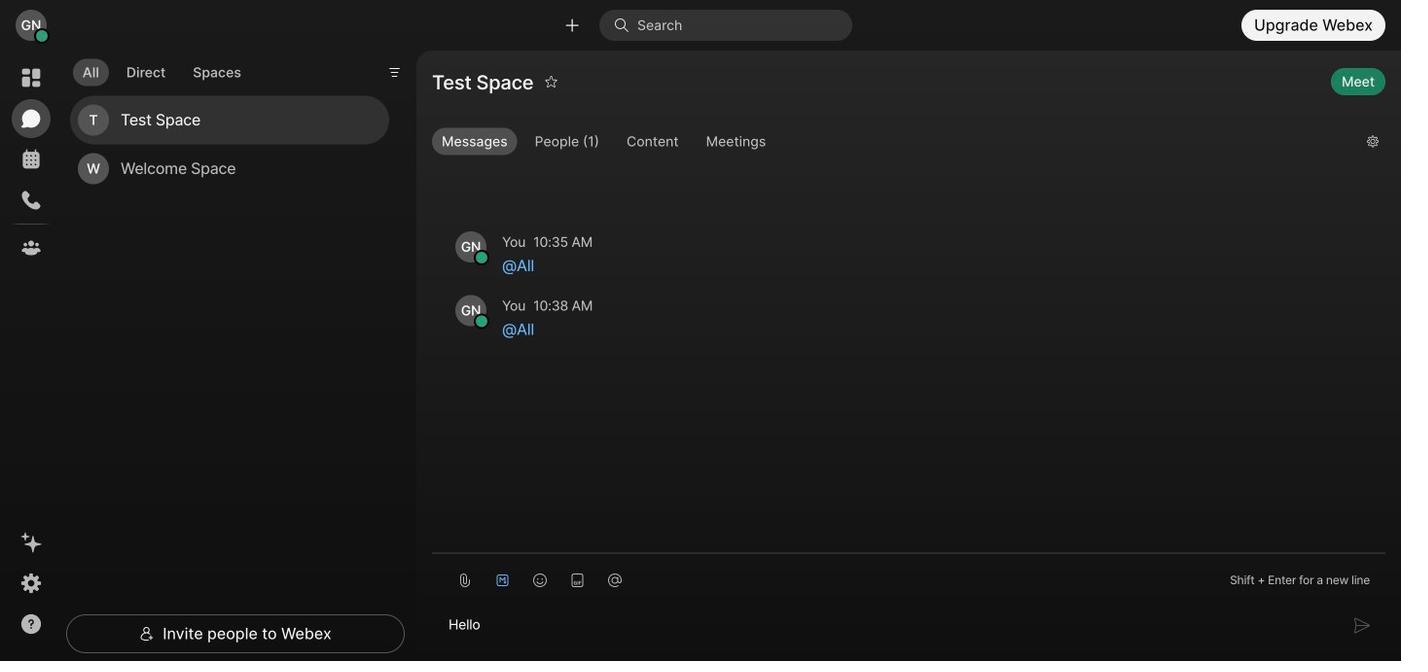 Task type: describe. For each thing, give the bounding box(es) containing it.
test space, you have a draft message list item
[[70, 96, 389, 145]]

messages list
[[432, 177, 1385, 374]]

welcome space list item
[[70, 145, 389, 193]]



Task type: locate. For each thing, give the bounding box(es) containing it.
group
[[432, 128, 1351, 160]]

webex tab list
[[12, 58, 51, 268]]

navigation
[[0, 51, 62, 662]]

tab list
[[68, 47, 256, 92]]

message composer toolbar element
[[432, 554, 1385, 599]]

send message image
[[1354, 618, 1370, 634]]



Task type: vqa. For each thing, say whether or not it's contained in the screenshot.
Send message Image
yes



